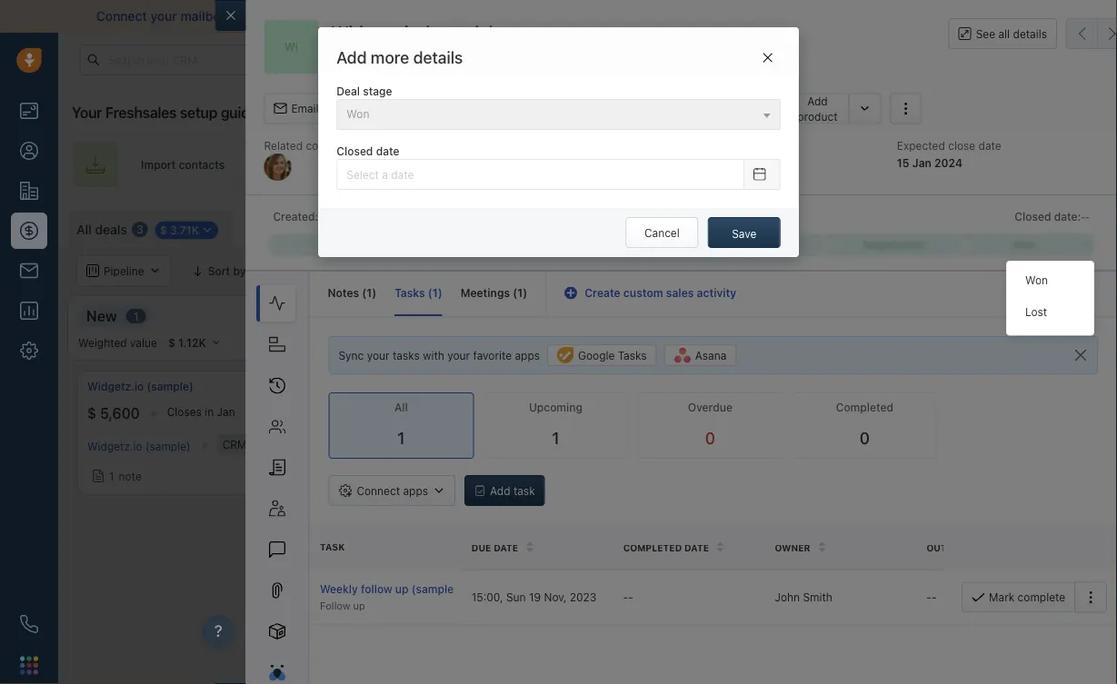 Task type: locate. For each thing, give the bounding box(es) containing it.
up right the follow at the left of page
[[395, 583, 408, 596]]

$ 5,600 inside widgetz.io (sample) dialog
[[331, 58, 379, 73]]

container_wx8msf4aqz5i3rn1 image left quotas
[[857, 265, 869, 277]]

create custom sales activity
[[585, 287, 737, 300]]

acme inc (sample) link down 100
[[383, 438, 478, 451]]

date:
[[1055, 210, 1082, 223]]

all for deals
[[76, 222, 92, 237]]

see all details button
[[949, 18, 1058, 49]]

all
[[76, 222, 92, 237], [469, 265, 482, 277], [395, 402, 408, 414]]

details down scratch.
[[1013, 27, 1048, 40]]

phone image
[[20, 616, 38, 634]]

2 horizontal spatial )
[[523, 287, 528, 300]]

bring in website leads
[[345, 158, 460, 171]]

1 vertical spatial jan
[[217, 406, 235, 419]]

0 horizontal spatial $ 5,600
[[87, 405, 140, 423]]

all inside all deal owners button
[[469, 265, 482, 277]]

details down "enable"
[[413, 47, 463, 67]]

deal stage
[[337, 85, 392, 98]]

sales left data
[[752, 9, 783, 24]]

2 team from the left
[[909, 158, 935, 171]]

2 horizontal spatial sales
[[1093, 158, 1118, 171]]

0 horizontal spatial 0
[[705, 429, 716, 448]]

0 vertical spatial tasks
[[395, 287, 425, 300]]

jan inside expected close date 15 jan 2024
[[913, 156, 932, 169]]

container_wx8msf4aqz5i3rn1 image for 1
[[387, 466, 400, 479]]

add more details
[[337, 47, 463, 67]]

0
[[759, 310, 767, 323], [705, 429, 716, 448], [860, 429, 870, 448]]

1 vertical spatial connect
[[357, 485, 400, 497]]

note for $ 100
[[414, 466, 437, 479]]

1 vertical spatial smith
[[803, 591, 832, 604]]

import up 'quotas and forecasting'
[[913, 219, 948, 232]]

2 leads from the left
[[837, 158, 866, 171]]

0 horizontal spatial smith
[[715, 156, 747, 169]]

closes for $ 100
[[448, 406, 483, 419]]

closed up bring
[[337, 145, 373, 158]]

0 vertical spatial acme
[[383, 381, 412, 393]]

) down filter
[[372, 287, 377, 300]]

container_wx8msf4aqz5i3rn1 image for quotas and forecasting
[[857, 265, 869, 277]]

jan down expected
[[913, 156, 932, 169]]

0 horizontal spatial note
[[119, 470, 142, 483]]

create inside widgetz.io (sample) dialog
[[585, 287, 621, 300]]

1 vertical spatial import
[[141, 158, 176, 171]]

acme up $ 100
[[383, 381, 412, 393]]

0 vertical spatial apps
[[515, 349, 540, 362]]

tasks down applied
[[395, 287, 425, 300]]

closed inside widgetz.io (sample) dialog
[[1015, 210, 1052, 223]]

0 horizontal spatial import
[[141, 158, 176, 171]]

outcome
[[926, 543, 975, 553]]

0 horizontal spatial up
[[353, 600, 365, 612]]

product
[[798, 110, 838, 123]]

1 horizontal spatial details
[[1013, 27, 1048, 40]]

2 vertical spatial all
[[395, 402, 408, 414]]

15:00, sun 19 nov, 2023
[[471, 591, 596, 604]]

3 ) from the left
[[523, 287, 528, 300]]

due date
[[471, 543, 518, 553]]

1 horizontal spatial deals
[[951, 219, 979, 232]]

smith down owner
[[803, 591, 832, 604]]

closed for closed date: --
[[1015, 210, 1052, 223]]

closed left date:
[[1015, 210, 1052, 223]]

import deals
[[913, 219, 979, 232]]

all up meetings
[[469, 265, 482, 277]]

tasks
[[393, 349, 420, 362]]

related contact
[[264, 139, 345, 152]]

of
[[519, 9, 531, 24]]

1 vertical spatial acme inc (sample)
[[383, 438, 478, 451]]

your right sync
[[367, 349, 390, 362]]

import inside import deals button
[[913, 219, 948, 232]]

$ 5,600 up "deal"
[[331, 58, 379, 73]]

1 vertical spatial details
[[413, 47, 463, 67]]

1 horizontal spatial all
[[395, 402, 408, 414]]

add more details dialog
[[319, 27, 799, 258]]

0 horizontal spatial connect
[[96, 9, 147, 24]]

smith down activities
[[715, 156, 747, 169]]

1 horizontal spatial and
[[915, 265, 934, 277]]

apps right favorite at the left bottom
[[515, 349, 540, 362]]

your freshsales setup guide
[[72, 104, 258, 121]]

deals up forecasting
[[951, 219, 979, 232]]

acme
[[383, 381, 412, 393], [383, 438, 412, 451]]

1 horizontal spatial (
[[428, 287, 433, 300]]

add inside add product
[[808, 95, 828, 107]]

0 vertical spatial inc
[[415, 381, 431, 393]]

sync
[[488, 9, 516, 24]]

0 horizontal spatial in
[[205, 406, 214, 419]]

all up sales
[[705, 9, 718, 24]]

enable
[[404, 9, 444, 24]]

deals inside button
[[951, 219, 979, 232]]

mark
[[989, 591, 1015, 604]]

1 vertical spatial acme
[[383, 438, 412, 451]]

$ for qualification
[[383, 405, 392, 423]]

0 horizontal spatial all
[[76, 222, 92, 237]]

0 vertical spatial jan
[[913, 156, 932, 169]]

9
[[322, 212, 328, 223]]

2 horizontal spatial to
[[925, 9, 938, 24]]

1 horizontal spatial smith
[[803, 591, 832, 604]]

) up qualification at left top
[[438, 287, 443, 300]]

0 vertical spatial smith
[[715, 156, 747, 169]]

container_wx8msf4aqz5i3rn1 image inside quotas and forecasting 'link'
[[857, 265, 869, 277]]

john down owner
[[775, 591, 800, 604]]

crm - gold plan monthly (sample)
[[222, 438, 400, 451]]

mark complete button
[[962, 582, 1075, 613]]

container_wx8msf4aqz5i3rn1 image inside 1 filter applied button
[[331, 265, 343, 277]]

and right quotas
[[915, 265, 934, 277]]

no
[[510, 438, 525, 451]]

2 horizontal spatial in
[[486, 406, 495, 419]]

2 acme from the top
[[383, 438, 412, 451]]

team inside invite your team link
[[638, 158, 665, 171]]

1 horizontal spatial $ 5,600
[[331, 58, 379, 73]]

$
[[331, 58, 340, 73], [87, 405, 96, 423], [383, 405, 392, 423]]

your left data
[[722, 9, 748, 24]]

2 vertical spatial widgetz.io (sample) link
[[87, 440, 191, 453]]

contact
[[306, 139, 345, 152]]

import left contacts
[[141, 158, 176, 171]]

2 vertical spatial import
[[913, 219, 948, 232]]

1 vertical spatial acme inc (sample) link
[[383, 438, 478, 451]]

jan up the "crm"
[[217, 406, 235, 419]]

0 vertical spatial acme inc (sample) link
[[383, 379, 481, 395]]

apps down 100
[[403, 485, 428, 497]]

0 horizontal spatial team
[[638, 158, 665, 171]]

connect down $ 100
[[357, 485, 400, 497]]

activity
[[697, 287, 737, 300]]

2 ( from the left
[[428, 287, 433, 300]]

inc down 100
[[415, 438, 430, 451]]

invite your team link
[[511, 142, 717, 187]]

1 vertical spatial john smith
[[775, 591, 832, 604]]

3 ( from the left
[[513, 287, 518, 300]]

0 horizontal spatial leads
[[432, 158, 460, 171]]

13 more... button
[[237, 216, 325, 241]]

import deals group
[[889, 210, 1019, 241]]

deals left 3
[[95, 222, 127, 237]]

2 closes from the left
[[448, 406, 483, 419]]

create left custom
[[585, 287, 621, 300]]

1 vertical spatial and
[[915, 265, 934, 277]]

all left 3
[[76, 222, 92, 237]]

inc up 100
[[415, 381, 431, 393]]

import right conversations.
[[661, 9, 701, 24]]

email
[[291, 102, 319, 115]]

john smith down owner
[[775, 591, 832, 604]]

0 horizontal spatial closed
[[337, 145, 373, 158]]

date for due date
[[493, 543, 518, 553]]

invite your team
[[580, 158, 665, 171]]

sales
[[699, 95, 727, 107]]

1 horizontal spatial tasks
[[618, 349, 647, 362]]

2023
[[570, 591, 596, 604]]

0 vertical spatial completed
[[836, 402, 894, 414]]

in for qualification
[[486, 406, 495, 419]]

1 horizontal spatial 5,600
[[343, 58, 379, 73]]

create for create custom sales activity
[[585, 287, 621, 300]]

1 horizontal spatial $
[[331, 58, 340, 73]]

0 vertical spatial john
[[686, 156, 713, 169]]

2 -- from the left
[[926, 591, 937, 604]]

1 vertical spatial closed
[[1015, 210, 1052, 223]]

leads right "route"
[[837, 158, 866, 171]]

5,600 up deal stage
[[343, 58, 379, 73]]

) down owners
[[523, 287, 528, 300]]

details inside button
[[1013, 27, 1048, 40]]

settings button
[[800, 210, 880, 241]]

sales inside widgetz.io (sample) dialog
[[666, 287, 694, 300]]

0 horizontal spatial container_wx8msf4aqz5i3rn1 image
[[387, 466, 400, 479]]

bring in website leads link
[[276, 142, 493, 187]]

connect for connect your mailbox to improve deliverability and enable 2-way sync of email conversations. import all your sales data so you don't have to start from scratch.
[[96, 9, 147, 24]]

0 horizontal spatial apps
[[403, 485, 428, 497]]

website
[[388, 158, 429, 171]]

deal
[[337, 85, 360, 98]]

nov,
[[544, 591, 566, 604]]

1 vertical spatial inc
[[415, 438, 430, 451]]

contacts
[[179, 158, 225, 171]]

2 horizontal spatial import
[[913, 219, 948, 232]]

$ 5,600
[[331, 58, 379, 73], [87, 405, 140, 423]]

1 horizontal spatial up
[[395, 583, 408, 596]]

weekly
[[320, 583, 358, 596]]

2 ) from the left
[[438, 287, 443, 300]]

and left "enable"
[[378, 9, 400, 24]]

create for create sales
[[1055, 158, 1090, 171]]

1 vertical spatial up
[[353, 600, 365, 612]]

0 horizontal spatial --
[[623, 591, 633, 604]]

connect up search your crm... text box
[[96, 9, 147, 24]]

up down the follow at the left of page
[[353, 600, 365, 612]]

1 vertical spatial $ 5,600
[[87, 405, 140, 423]]

1 horizontal spatial )
[[438, 287, 443, 300]]

1 inc from the top
[[415, 381, 431, 393]]

nov
[[498, 406, 518, 419]]

0 horizontal spatial and
[[378, 9, 400, 24]]

connect inside widgetz.io (sample) dialog
[[357, 485, 400, 497]]

1 horizontal spatial jan
[[913, 156, 932, 169]]

date inside add more details dialog
[[376, 145, 400, 158]]

leads right website at the top left
[[432, 158, 460, 171]]

( for notes
[[362, 287, 367, 300]]

closes
[[167, 406, 202, 419], [448, 406, 483, 419]]

$ 100
[[383, 405, 421, 423]]

5,600 left closes in jan
[[100, 405, 140, 423]]

0 horizontal spatial 5,600
[[100, 405, 140, 423]]

sales up discovery
[[666, 287, 694, 300]]

0 vertical spatial acme inc (sample)
[[383, 381, 481, 393]]

create up date:
[[1055, 158, 1090, 171]]

1 filter applied
[[351, 265, 425, 277]]

to left start
[[925, 9, 938, 24]]

crm
[[222, 438, 247, 451]]

1 horizontal spatial leads
[[837, 158, 866, 171]]

your right invite
[[612, 158, 635, 171]]

1 horizontal spatial create
[[1055, 158, 1090, 171]]

0 vertical spatial sales
[[752, 9, 783, 24]]

1 horizontal spatial --
[[926, 591, 937, 604]]

container_wx8msf4aqz5i3rn1 image up connect apps
[[387, 466, 400, 479]]

1 horizontal spatial note
[[414, 466, 437, 479]]

1 team from the left
[[638, 158, 665, 171]]

import inside "import contacts" link
[[141, 158, 176, 171]]

all right see
[[999, 27, 1010, 40]]

completed for completed
[[836, 402, 894, 414]]

( right notes
[[362, 287, 367, 300]]

team right invite
[[638, 158, 665, 171]]

task
[[320, 542, 345, 552]]

1 inside button
[[351, 265, 356, 277]]

1 horizontal spatial john
[[775, 591, 800, 604]]

widgetz.io (sample)
[[331, 21, 496, 43], [475, 156, 583, 169], [87, 381, 193, 393], [87, 440, 191, 453]]

acme inc (sample) link
[[383, 379, 481, 395], [383, 438, 478, 451]]

) for tasks ( 1 )
[[438, 287, 443, 300]]

to right 'mailbox'
[[231, 9, 243, 24]]

completed date
[[623, 543, 709, 553]]

)
[[372, 287, 377, 300], [438, 287, 443, 300], [523, 287, 528, 300]]

closed date: --
[[1015, 210, 1090, 223]]

0 for overdue
[[705, 429, 716, 448]]

no products
[[510, 438, 574, 451]]

tasks
[[395, 287, 425, 300], [618, 349, 647, 362]]

sales up add deal button
[[1093, 158, 1118, 171]]

1 ( from the left
[[362, 287, 367, 300]]

-
[[1082, 212, 1086, 223], [1086, 212, 1090, 223], [250, 438, 255, 451], [623, 591, 628, 604], [628, 591, 633, 604], [926, 591, 932, 604], [932, 591, 937, 604]]

add deal button
[[1029, 210, 1108, 241]]

2 horizontal spatial $
[[383, 405, 392, 423]]

connect for connect apps
[[357, 485, 400, 497]]

connect apps button
[[329, 476, 456, 507], [329, 476, 456, 507]]

1 vertical spatial container_wx8msf4aqz5i3rn1 image
[[387, 466, 400, 479]]

all inside widgetz.io (sample) dialog
[[395, 402, 408, 414]]

to left 15
[[869, 158, 879, 171]]

team down expected
[[909, 158, 935, 171]]

explore
[[774, 53, 813, 66]]

1 vertical spatial all
[[999, 27, 1010, 40]]

route
[[804, 158, 834, 171]]

with
[[423, 349, 445, 362]]

phone element
[[11, 607, 47, 643]]

details
[[1013, 27, 1048, 40], [413, 47, 463, 67]]

custom
[[624, 287, 663, 300]]

1 horizontal spatial import
[[661, 9, 701, 24]]

( up qualification at left top
[[428, 287, 433, 300]]

1 closes from the left
[[167, 406, 202, 419]]

details for add more details
[[413, 47, 463, 67]]

closed date
[[337, 145, 400, 158]]

1 horizontal spatial team
[[909, 158, 935, 171]]

0 horizontal spatial )
[[372, 287, 377, 300]]

1 horizontal spatial 1 note
[[405, 466, 437, 479]]

(
[[362, 287, 367, 300], [428, 287, 433, 300], [513, 287, 518, 300]]

container_wx8msf4aqz5i3rn1 image
[[857, 265, 869, 277], [387, 466, 400, 479]]

details inside dialog
[[413, 47, 463, 67]]

date inside expected close date 15 jan 2024
[[979, 139, 1002, 152]]

0 vertical spatial connect
[[96, 9, 147, 24]]

0 horizontal spatial sales
[[666, 287, 694, 300]]

2 horizontal spatial 0
[[860, 429, 870, 448]]

lost
[[1026, 306, 1048, 319]]

acme inc (sample) down with
[[383, 381, 481, 393]]

0 horizontal spatial closes
[[167, 406, 202, 419]]

closed for closed date
[[337, 145, 373, 158]]

acme inc (sample) link down with
[[383, 379, 481, 395]]

all deals 3
[[76, 222, 143, 237]]

won
[[1026, 274, 1048, 287]]

widgetz.io (sample) link
[[475, 156, 583, 169], [87, 379, 193, 395], [87, 440, 191, 453]]

sales activities button
[[663, 93, 772, 124], [663, 93, 763, 124]]

0 vertical spatial create
[[1055, 158, 1090, 171]]

(sample) inside the weekly follow up (sample) follow up
[[411, 583, 458, 596]]

call
[[365, 102, 385, 115]]

$ 5,600 left closes in jan
[[87, 405, 140, 423]]

acme inc (sample) down 100
[[383, 438, 478, 451]]

-- right 2023
[[623, 591, 633, 604]]

2 acme inc (sample) link from the top
[[383, 438, 478, 451]]

0 horizontal spatial details
[[413, 47, 463, 67]]

tasks right google in the bottom right of the page
[[618, 349, 647, 362]]

acme down $ 100
[[383, 438, 412, 451]]

0 horizontal spatial deals
[[95, 222, 127, 237]]

all down tasks
[[395, 402, 408, 414]]

closed inside add more details dialog
[[337, 145, 373, 158]]

tasks inside button
[[618, 349, 647, 362]]

container_wx8msf4aqz5i3rn1 image
[[669, 157, 684, 172], [810, 219, 822, 232], [331, 265, 343, 277], [449, 265, 462, 277], [765, 392, 778, 405], [92, 470, 105, 483]]

date
[[979, 139, 1002, 152], [376, 145, 400, 158], [493, 543, 518, 553], [684, 543, 709, 553]]

0 horizontal spatial all
[[705, 9, 718, 24]]

setup
[[180, 104, 217, 121]]

0 horizontal spatial $
[[87, 405, 96, 423]]

) for meetings ( 1 )
[[523, 287, 528, 300]]

0 horizontal spatial john smith
[[686, 156, 747, 169]]

0 for completed
[[860, 429, 870, 448]]

in for new
[[205, 406, 214, 419]]

0 vertical spatial all
[[76, 222, 92, 237]]

0 vertical spatial $ 5,600
[[331, 58, 379, 73]]

to
[[231, 9, 243, 24], [925, 9, 938, 24], [869, 158, 879, 171]]

john smith down activities
[[686, 156, 747, 169]]

1 horizontal spatial closes
[[448, 406, 483, 419]]

1 horizontal spatial to
[[869, 158, 879, 171]]

-- down outcome at right bottom
[[926, 591, 937, 604]]

0 vertical spatial container_wx8msf4aqz5i3rn1 image
[[857, 265, 869, 277]]

0 horizontal spatial 1 note
[[109, 470, 142, 483]]

john down activities
[[686, 156, 713, 169]]

cancel
[[645, 227, 680, 239]]

1 vertical spatial sales
[[1093, 158, 1118, 171]]

( down all deal owners
[[513, 287, 518, 300]]

sales
[[752, 9, 783, 24], [1093, 158, 1118, 171], [666, 287, 694, 300]]

way
[[461, 9, 484, 24]]

committed
[[400, 59, 457, 72]]

closes for $ 5,600
[[167, 406, 202, 419]]

1 ) from the left
[[372, 287, 377, 300]]

1 horizontal spatial completed
[[836, 402, 894, 414]]

widgetz.io (sample) dialog
[[215, 0, 1118, 685]]

create sales link
[[986, 142, 1118, 187]]

inc
[[415, 381, 431, 393], [415, 438, 430, 451]]



Task type: vqa. For each thing, say whether or not it's contained in the screenshot.
also
no



Task type: describe. For each thing, give the bounding box(es) containing it.
monthly
[[310, 438, 352, 451]]

1 vertical spatial 5,600
[[100, 405, 140, 423]]

explore plans
[[774, 53, 845, 66]]

settings
[[827, 219, 871, 232]]

quotas
[[874, 265, 912, 277]]

0 vertical spatial up
[[395, 583, 408, 596]]

1 horizontal spatial apps
[[515, 349, 540, 362]]

conversations.
[[570, 9, 658, 24]]

connect your mailbox link
[[96, 9, 231, 24]]

forecasting
[[937, 265, 999, 277]]

1 note for $ 100
[[405, 466, 437, 479]]

1 -- from the left
[[623, 591, 633, 604]]

date for closed date
[[376, 145, 400, 158]]

more
[[371, 47, 409, 67]]

created:
[[273, 210, 319, 223]]

2 inc from the top
[[415, 438, 430, 451]]

1 vertical spatial widgetz.io (sample) link
[[87, 379, 193, 395]]

don't
[[859, 9, 890, 24]]

details for see all details
[[1013, 27, 1048, 40]]

see all details
[[976, 27, 1048, 40]]

applied
[[387, 265, 425, 277]]

favorite
[[473, 349, 512, 362]]

google
[[578, 349, 615, 362]]

you
[[834, 9, 856, 24]]

1 acme from the top
[[383, 381, 412, 393]]

completed for completed date
[[623, 543, 682, 553]]

owner
[[775, 543, 810, 553]]

notes
[[328, 287, 359, 300]]

19
[[529, 591, 541, 604]]

see
[[976, 27, 996, 40]]

plans
[[816, 53, 845, 66]]

$ inside widgetz.io (sample) dialog
[[331, 58, 340, 73]]

google tasks
[[578, 349, 647, 362]]

owners
[[511, 265, 549, 277]]

1 horizontal spatial john smith
[[775, 591, 832, 604]]

deals for all
[[95, 222, 127, 237]]

gold
[[258, 438, 282, 451]]

quotas and forecasting
[[874, 265, 999, 277]]

Search your CRM... text field
[[80, 45, 262, 75]]

5,600 inside widgetz.io (sample) dialog
[[343, 58, 379, 73]]

email button
[[264, 93, 329, 124]]

import contacts
[[141, 158, 225, 171]]

1 acme inc (sample) link from the top
[[383, 379, 481, 395]]

1 horizontal spatial in
[[376, 158, 385, 171]]

add task button
[[465, 476, 545, 507]]

sales activities
[[690, 95, 736, 123]]

1 horizontal spatial 0
[[759, 310, 767, 323]]

1 note for $ 5,600
[[109, 470, 142, 483]]

0 horizontal spatial to
[[231, 9, 243, 24]]

( for meetings
[[513, 287, 518, 300]]

connect apps
[[357, 485, 428, 497]]

note for $ 5,600
[[119, 470, 142, 483]]

deals for import
[[951, 219, 979, 232]]

discovery
[[675, 307, 743, 325]]

your right with
[[448, 349, 470, 362]]

1 filter applied button
[[319, 256, 437, 286]]

3
[[136, 223, 143, 236]]

1 vertical spatial john
[[775, 591, 800, 604]]

0 vertical spatial all
[[705, 9, 718, 24]]

import all your sales data link
[[661, 9, 816, 24]]

your left 'mailbox'
[[150, 9, 177, 24]]

mailbox
[[181, 9, 227, 24]]

add inside dialog
[[337, 47, 367, 67]]

-- link
[[1082, 209, 1090, 225]]

tasks ( 1 )
[[395, 287, 443, 300]]

asana button
[[664, 345, 737, 367]]

plan
[[285, 438, 307, 451]]

close image
[[1090, 12, 1099, 21]]

team inside route leads to your team link
[[909, 158, 935, 171]]

freshsales
[[105, 104, 177, 121]]

add deal inside button
[[1053, 219, 1099, 232]]

0 vertical spatial import
[[661, 9, 701, 24]]

15
[[897, 156, 910, 169]]

have
[[894, 9, 922, 24]]

container_wx8msf4aqz5i3rn1 image inside all deal owners button
[[449, 265, 462, 277]]

0 vertical spatial and
[[378, 9, 400, 24]]

( for tasks
[[428, 287, 433, 300]]

2-
[[447, 9, 461, 24]]

improve
[[246, 9, 294, 24]]

1 leads from the left
[[432, 158, 460, 171]]

all inside button
[[999, 27, 1010, 40]]

$ for new
[[87, 405, 96, 423]]

save
[[732, 228, 757, 240]]

0 horizontal spatial john
[[686, 156, 713, 169]]

qualification
[[381, 307, 468, 325]]

import for import deals
[[913, 219, 948, 232]]

1 vertical spatial apps
[[403, 485, 428, 497]]

container_wx8msf4aqz5i3rn1 image inside invite your team link
[[669, 157, 684, 172]]

0 horizontal spatial tasks
[[395, 287, 425, 300]]

0 vertical spatial john smith
[[686, 156, 747, 169]]

more...
[[278, 222, 315, 235]]

0 vertical spatial widgetz.io (sample) link
[[475, 156, 583, 169]]

add task
[[490, 485, 535, 497]]

stage
[[363, 85, 392, 98]]

add product
[[798, 95, 838, 123]]

route leads to your team link
[[735, 142, 968, 187]]

follow
[[320, 600, 350, 612]]

closes in nov
[[448, 406, 518, 419]]

expected close date 15 jan 2024
[[897, 139, 1002, 169]]

meetings
[[461, 287, 510, 300]]

demo
[[956, 307, 996, 325]]

from
[[972, 9, 1001, 24]]

connect your mailbox to improve deliverability and enable 2-way sync of email conversations. import all your sales data so you don't have to start from scratch.
[[96, 9, 1053, 24]]

import for import contacts
[[141, 158, 176, 171]]

sync
[[339, 349, 364, 362]]

) for notes ( 1 )
[[372, 287, 377, 300]]

overdue
[[688, 402, 733, 414]]

all for deal
[[469, 265, 482, 277]]

bring
[[345, 158, 373, 171]]

your down expected
[[882, 158, 906, 171]]

1 acme inc (sample) from the top
[[383, 381, 481, 393]]

Select a date text field
[[337, 159, 745, 190]]

data
[[786, 9, 813, 24]]

add product button
[[772, 93, 849, 124]]

create sales
[[1055, 158, 1118, 171]]

complete
[[1018, 591, 1066, 604]]

Search field
[[1019, 256, 1110, 286]]

activities
[[690, 110, 736, 123]]

email
[[535, 9, 567, 24]]

your
[[72, 104, 102, 121]]

date for completed date
[[684, 543, 709, 553]]

freshworks switcher image
[[20, 657, 38, 675]]

sun
[[506, 591, 526, 604]]

container_wx8msf4aqz5i3rn1 image inside settings popup button
[[810, 219, 822, 232]]

save button
[[708, 218, 781, 248]]

sync your tasks with your favorite apps
[[339, 349, 540, 362]]

mark complete
[[989, 591, 1066, 604]]

weekly follow up (sample) link
[[320, 581, 458, 598]]

upcoming
[[529, 402, 583, 414]]

cancel button
[[626, 218, 699, 248]]

ago
[[353, 212, 370, 223]]

2 acme inc (sample) from the top
[[383, 438, 478, 451]]

follow
[[361, 583, 392, 596]]

and inside 'link'
[[915, 265, 934, 277]]

closes in jan
[[167, 406, 235, 419]]

create custom sales activity link
[[565, 287, 737, 300]]

start
[[941, 9, 969, 24]]



